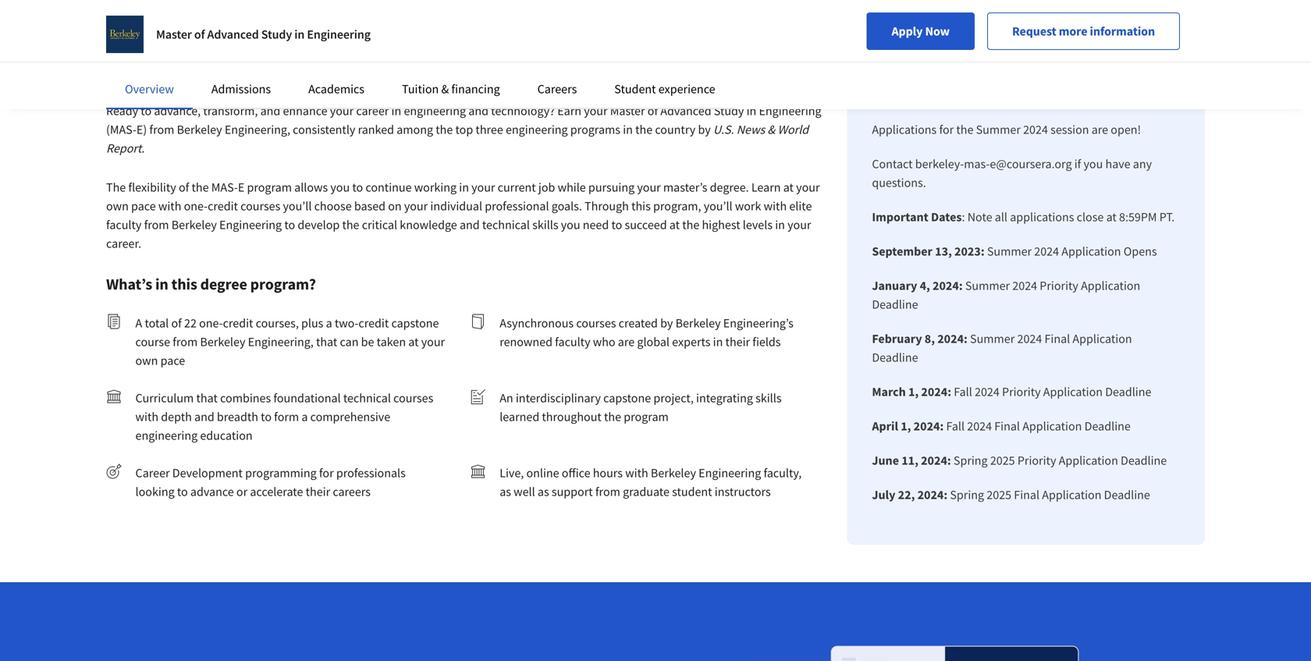 Task type: vqa. For each thing, say whether or not it's contained in the screenshot.
the become to the left
no



Task type: locate. For each thing, give the bounding box(es) containing it.
in inside asynchronous courses created by berkeley engineering's renowned faculty who are global experts in their fields
[[713, 334, 723, 350]]

1 horizontal spatial master
[[610, 103, 645, 119]]

2025 down june 11, 2024: spring 2025 priority application deadline
[[987, 487, 1012, 503]]

1 horizontal spatial you'll
[[704, 198, 733, 214]]

0 vertical spatial engineering,
[[225, 122, 290, 137]]

1 horizontal spatial advanced
[[661, 103, 712, 119]]

2024 inside the summer 2024 priority application deadline
[[1013, 278, 1038, 294]]

be
[[361, 334, 374, 350]]

deadline for march 1, 2024: fall  2024  priority application deadline
[[1105, 384, 1152, 400]]

for inside career development programming for professionals looking to advance or accelerate their careers
[[319, 465, 334, 481]]

a right plus
[[326, 315, 332, 331]]

questions.
[[872, 175, 926, 190]]

to inside curriculum that combines foundational technical courses with depth and breadth to form a comprehensive engineering education
[[261, 409, 272, 425]]

this up 22
[[171, 274, 197, 294]]

to inside career development programming for professionals looking to advance or accelerate their careers
[[177, 484, 188, 500]]

a for two-
[[326, 315, 332, 331]]

close
[[1077, 209, 1104, 225]]

program right e
[[247, 180, 292, 195]]

their inside career development programming for professionals looking to advance or accelerate their careers
[[306, 484, 330, 500]]

experts
[[672, 334, 711, 350]]

2024: for january
[[933, 278, 963, 294]]

0 vertical spatial capstone
[[391, 315, 439, 331]]

ranked
[[358, 122, 394, 137]]

degree for master's
[[290, 61, 356, 89]]

form
[[274, 409, 299, 425]]

0 horizontal spatial a
[[302, 409, 308, 425]]

1 horizontal spatial by
[[698, 122, 711, 137]]

priority up april 1, 2024: fall  2024 final application deadline
[[1002, 384, 1041, 400]]

priority for 2025
[[1018, 453, 1056, 468]]

study up u.s.
[[714, 103, 744, 119]]

courses inside "the flexibility of the mas-e program allows you to continue working in your current job while pursuing your master's degree. learn at your own pace with one-credit courses you'll choose based on your individual professional goals.  through this program, you'll work with elite faculty from berkeley engineering to develop the critical knowledge and technical skills you need to succeed at the highest levels in your career."
[[241, 198, 280, 214]]

throughout
[[542, 409, 602, 425]]

1 vertical spatial this
[[171, 274, 197, 294]]

2024: right the 4,
[[933, 278, 963, 294]]

0 horizontal spatial for
[[319, 465, 334, 481]]

with inside curriculum that combines foundational technical courses with depth and breadth to form a comprehensive engineering education
[[135, 409, 159, 425]]

berkeley down what's in this degree program?
[[200, 334, 245, 350]]

your down elite
[[788, 217, 811, 233]]

1 vertical spatial 1,
[[901, 418, 911, 434]]

you down goals.
[[561, 217, 580, 233]]

your down academics
[[330, 103, 354, 119]]

to
[[141, 103, 152, 119], [352, 180, 363, 195], [284, 217, 295, 233], [612, 217, 622, 233], [261, 409, 272, 425], [177, 484, 188, 500]]

2 vertical spatial courses
[[394, 390, 433, 406]]

tuition & financing
[[402, 81, 500, 97]]

by
[[698, 122, 711, 137], [660, 315, 673, 331]]

1 horizontal spatial skills
[[756, 390, 782, 406]]

0 horizontal spatial degree
[[200, 274, 247, 294]]

pace down course
[[160, 353, 185, 368]]

1 as from the left
[[500, 484, 511, 500]]

june
[[872, 453, 899, 468]]

1 vertical spatial engineering
[[506, 122, 568, 137]]

1 horizontal spatial for
[[939, 122, 954, 137]]

engineering up world
[[759, 103, 822, 119]]

academics link
[[308, 81, 365, 97]]

1 vertical spatial own
[[135, 353, 158, 368]]

interdisciplinary
[[516, 390, 601, 406]]

foundational
[[273, 390, 341, 406]]

0 vertical spatial one-
[[184, 198, 208, 214]]

faculty up career.
[[106, 217, 142, 233]]

and right depth
[[194, 409, 214, 425]]

student
[[615, 81, 656, 97]]

of up master's
[[194, 27, 205, 42]]

opens
[[1124, 244, 1157, 259]]

spring down april 1, 2024: fall  2024 final application deadline
[[954, 453, 988, 468]]

2024 down september 13, 2023: summer 2024 application opens at top right
[[1013, 278, 1038, 294]]

summer inside the summer 2024 priority application deadline
[[965, 278, 1010, 294]]

important
[[872, 209, 929, 225]]

2024: right 22,
[[918, 487, 948, 503]]

0 vertical spatial program
[[247, 180, 292, 195]]

1 vertical spatial faculty
[[555, 334, 591, 350]]

1 vertical spatial are
[[618, 334, 635, 350]]

1 horizontal spatial as
[[538, 484, 549, 500]]

applications
[[1010, 209, 1074, 225]]

summer 2024 priority application deadline
[[872, 278, 1141, 312]]

degree
[[290, 61, 356, 89], [200, 274, 247, 294]]

the left top
[[436, 122, 453, 137]]

0 vertical spatial that
[[316, 334, 337, 350]]

0 vertical spatial advanced
[[207, 27, 259, 42]]

and down the individual
[[460, 217, 480, 233]]

master inside the ready to advance, transform, and enhance your career in engineering and technology? earn your master of advanced study in engineering (mas-e) from berkeley engineering, consistently ranked among the top three engineering programs in the country by
[[610, 103, 645, 119]]

1 vertical spatial spring
[[950, 487, 984, 503]]

deadline inside the "summer 2024 final application deadline"
[[872, 350, 918, 365]]

0 horizontal spatial pace
[[131, 198, 156, 214]]

1 vertical spatial &
[[768, 122, 775, 137]]

& right the news
[[768, 122, 775, 137]]

2 vertical spatial engineering
[[135, 428, 198, 443]]

1 horizontal spatial program
[[624, 409, 669, 425]]

0 vertical spatial skills
[[532, 217, 559, 233]]

skills down goals.
[[532, 217, 559, 233]]

renowned
[[500, 334, 553, 350]]

2024 up april 1, 2024: fall  2024 final application deadline
[[975, 384, 1000, 400]]

2024 down the applications
[[1035, 244, 1059, 259]]

your up program,
[[637, 180, 661, 195]]

2025 for priority
[[990, 453, 1015, 468]]

1 horizontal spatial technical
[[482, 217, 530, 233]]

of inside the ready to advance, transform, and enhance your career in engineering and technology? earn your master of advanced study in engineering (mas-e) from berkeley engineering, consistently ranked among the top three engineering programs in the country by
[[648, 103, 658, 119]]

to right need
[[612, 217, 622, 233]]

earn up "ready"
[[106, 61, 151, 89]]

0 horizontal spatial as
[[500, 484, 511, 500]]

you'll up 'highest'
[[704, 198, 733, 214]]

1, for april
[[901, 418, 911, 434]]

from down hours
[[595, 484, 620, 500]]

spring for june 11, 2024:
[[954, 453, 988, 468]]

pace down flexibility
[[131, 198, 156, 214]]

engineering down depth
[[135, 428, 198, 443]]

a
[[579, 61, 590, 89], [326, 315, 332, 331], [302, 409, 308, 425]]

0 horizontal spatial earn
[[106, 61, 151, 89]]

1,
[[909, 384, 919, 400], [901, 418, 911, 434]]

important dates : note all applications close at 8:59pm pt.
[[872, 209, 1175, 225]]

allows
[[294, 180, 328, 195]]

that left the can
[[316, 334, 337, 350]]

0 horizontal spatial their
[[306, 484, 330, 500]]

courses
[[241, 198, 280, 214], [576, 315, 616, 331], [394, 390, 433, 406]]

engineering down technology? on the left
[[506, 122, 568, 137]]

.
[[142, 141, 147, 156]]

from down flexibility
[[144, 217, 169, 233]]

0 horizontal spatial master
[[156, 27, 192, 42]]

are right who
[[618, 334, 635, 350]]

2024: for february
[[938, 331, 968, 347]]

at
[[783, 180, 794, 195], [1107, 209, 1117, 225], [670, 217, 680, 233], [408, 334, 419, 350]]

pt.
[[1160, 209, 1175, 225]]

faculty left who
[[555, 334, 591, 350]]

0 vertical spatial 1,
[[909, 384, 919, 400]]

application inside the "summer 2024 final application deadline"
[[1073, 331, 1132, 347]]

financing
[[452, 81, 500, 97]]

a right form
[[302, 409, 308, 425]]

deadline
[[872, 297, 918, 312], [872, 350, 918, 365], [1105, 384, 1152, 400], [1085, 418, 1131, 434], [1121, 453, 1167, 468], [1104, 487, 1150, 503]]

engineering down tuition
[[404, 103, 466, 119]]

0 horizontal spatial courses
[[241, 198, 280, 214]]

you up choose
[[330, 180, 350, 195]]

march
[[872, 384, 906, 400]]

fall up april 1, 2024: fall  2024 final application deadline
[[954, 384, 972, 400]]

2023:
[[955, 244, 985, 259]]

capstone up taken
[[391, 315, 439, 331]]

0 horizontal spatial you
[[330, 180, 350, 195]]

1 vertical spatial by
[[660, 315, 673, 331]]

september 13, 2023: summer 2024 application opens
[[872, 244, 1157, 259]]

0 vertical spatial their
[[726, 334, 750, 350]]

2024: for june
[[921, 453, 951, 468]]

0 vertical spatial master
[[156, 27, 192, 42]]

1 horizontal spatial their
[[726, 334, 750, 350]]

professionals
[[336, 465, 406, 481]]

2 as from the left
[[538, 484, 549, 500]]

by inside the ready to advance, transform, and enhance your career in engineering and technology? earn your master of advanced study in engineering (mas-e) from berkeley engineering, consistently ranked among the top three engineering programs in the country by
[[698, 122, 711, 137]]

0 vertical spatial technical
[[482, 217, 530, 233]]

and inside curriculum that combines foundational technical courses with depth and breadth to form a comprehensive engineering education
[[194, 409, 214, 425]]

berkeley inside the live, online office hours with berkeley engineering faculty, as well as support from graduate student instructors
[[651, 465, 696, 481]]

a for flexible
[[579, 61, 590, 89]]

e)
[[137, 122, 147, 137]]

from inside the ready to advance, transform, and enhance your career in engineering and technology? earn your master of advanced study in engineering (mas-e) from berkeley engineering, consistently ranked among the top three engineering programs in the country by
[[149, 122, 174, 137]]

their down engineering's
[[726, 334, 750, 350]]

in up enhance
[[294, 27, 305, 42]]

0 horizontal spatial study
[[261, 27, 292, 42]]

course
[[135, 334, 170, 350]]

1 horizontal spatial study
[[714, 103, 744, 119]]

who
[[593, 334, 616, 350]]

levels
[[743, 217, 773, 233]]

1, right the april
[[901, 418, 911, 434]]

master
[[156, 27, 192, 42], [610, 103, 645, 119]]

with down the curriculum
[[135, 409, 159, 425]]

0 vertical spatial 2025
[[990, 453, 1015, 468]]

degree left program?
[[200, 274, 247, 294]]

accelerate
[[250, 484, 303, 500]]

as left well
[[500, 484, 511, 500]]

0 horizontal spatial engineering
[[135, 428, 198, 443]]

with
[[531, 61, 575, 89], [158, 198, 181, 214], [764, 198, 787, 214], [135, 409, 159, 425], [625, 465, 648, 481]]

this up succeed
[[632, 198, 651, 214]]

berkeley down advance, at left top
[[177, 122, 222, 137]]

in up the news
[[747, 103, 757, 119]]

while
[[558, 180, 586, 195]]

2024 for application
[[1035, 244, 1059, 259]]

engineering, inside the ready to advance, transform, and enhance your career in engineering and technology? earn your master of advanced study in engineering (mas-e) from berkeley engineering, consistently ranked among the top three engineering programs in the country by
[[225, 122, 290, 137]]

engineering, down courses,
[[248, 334, 314, 350]]

contact
[[872, 156, 913, 172]]

2024 inside the "summer 2024 final application deadline"
[[1017, 331, 1042, 347]]

their inside asynchronous courses created by berkeley engineering's renowned faculty who are global experts in their fields
[[726, 334, 750, 350]]

0 vertical spatial priority
[[1040, 278, 1079, 294]]

engineering,
[[225, 122, 290, 137], [248, 334, 314, 350]]

0 vertical spatial courses
[[241, 198, 280, 214]]

1 vertical spatial final
[[995, 418, 1020, 434]]

you right if in the top right of the page
[[1084, 156, 1103, 172]]

0 vertical spatial a
[[579, 61, 590, 89]]

berkeley up the ready to advance, transform, and enhance your career in engineering and technology? earn your master of advanced study in engineering (mas-e) from berkeley engineering, consistently ranked among the top three engineering programs in the country by
[[443, 61, 527, 89]]

open!
[[1111, 122, 1141, 137]]

from inside "the flexibility of the mas-e program allows you to continue working in your current job while pursuing your master's degree. learn at your own pace with one-credit courses you'll choose based on your individual professional goals.  through this program, you'll work with elite faculty from berkeley engineering to develop the critical knowledge and technical skills you need to succeed at the highest levels in your career."
[[144, 217, 169, 233]]

2024: for july
[[918, 487, 948, 503]]

0 horizontal spatial technical
[[343, 390, 391, 406]]

capstone
[[391, 315, 439, 331], [604, 390, 651, 406]]

berkeley inside "the flexibility of the mas-e program allows you to continue working in your current job while pursuing your master's degree. learn at your own pace with one-credit courses you'll choose based on your individual professional goals.  through this program, you'll work with elite faculty from berkeley engineering to develop the critical knowledge and technical skills you need to succeed at the highest levels in your career."
[[172, 217, 217, 233]]

0 vertical spatial engineering
[[404, 103, 466, 119]]

fall for april 1, 2024:
[[946, 418, 965, 434]]

2 horizontal spatial a
[[579, 61, 590, 89]]

one- inside "the flexibility of the mas-e program allows you to continue working in your current job while pursuing your master's degree. learn at your own pace with one-credit courses you'll choose based on your individual professional goals.  through this program, you'll work with elite faculty from berkeley engineering to develop the critical knowledge and technical skills you need to succeed at the highest levels in your career."
[[184, 198, 208, 214]]

and left enhance
[[260, 103, 280, 119]]

1 vertical spatial program
[[624, 409, 669, 425]]

0 vertical spatial faculty
[[106, 217, 142, 233]]

from inside the live, online office hours with berkeley engineering faculty, as well as support from graduate student instructors
[[595, 484, 620, 500]]

in right experts in the bottom right of the page
[[713, 334, 723, 350]]

2 vertical spatial final
[[1014, 487, 1040, 503]]

student
[[672, 484, 712, 500]]

engineering up academics
[[307, 27, 371, 42]]

0 vertical spatial you
[[1084, 156, 1103, 172]]

engineering inside the ready to advance, transform, and enhance your career in engineering and technology? earn your master of advanced study in engineering (mas-e) from berkeley engineering, consistently ranked among the top three engineering programs in the country by
[[759, 103, 822, 119]]

0 horizontal spatial that
[[196, 390, 218, 406]]

1 horizontal spatial capstone
[[604, 390, 651, 406]]

can
[[340, 334, 359, 350]]

capstone inside a total of 22 one-credit courses, plus a two-credit capstone course from berkeley engineering, that can be taken at your own pace
[[391, 315, 439, 331]]

technical inside "the flexibility of the mas-e program allows you to continue working in your current job while pursuing your master's degree. learn at your own pace with one-credit courses you'll choose based on your individual professional goals.  through this program, you'll work with elite faculty from berkeley engineering to develop the critical knowledge and technical skills you need to succeed at the highest levels in your career."
[[482, 217, 530, 233]]

1 horizontal spatial you
[[561, 217, 580, 233]]

final inside the "summer 2024 final application deadline"
[[1045, 331, 1070, 347]]

1 horizontal spatial engineering
[[404, 103, 466, 119]]

summer up mas-
[[976, 122, 1021, 137]]

1 horizontal spatial faculty
[[555, 334, 591, 350]]

a inside a total of 22 one-credit courses, plus a two-credit capstone course from berkeley engineering, that can be taken at your own pace
[[326, 315, 332, 331]]

2024
[[1023, 122, 1048, 137], [1035, 244, 1059, 259], [1013, 278, 1038, 294], [1017, 331, 1042, 347], [975, 384, 1000, 400], [967, 418, 992, 434]]

student experience link
[[615, 81, 715, 97]]

that inside a total of 22 one-credit courses, plus a two-credit capstone course from berkeley engineering, that can be taken at your own pace
[[316, 334, 337, 350]]

2024 for priority
[[975, 384, 1000, 400]]

1 horizontal spatial earn
[[558, 103, 582, 119]]

1 vertical spatial engineering,
[[248, 334, 314, 350]]

2024: right 11,
[[921, 453, 951, 468]]

priority inside the summer 2024 priority application deadline
[[1040, 278, 1079, 294]]

2024: up 11,
[[914, 418, 944, 434]]

berkeley down mas-
[[172, 217, 217, 233]]

programming
[[245, 465, 317, 481]]

at inside a total of 22 one-credit courses, plus a two-credit capstone course from berkeley engineering, that can be taken at your own pace
[[408, 334, 419, 350]]

breadth
[[217, 409, 258, 425]]

apply now button
[[867, 12, 975, 50]]

a total of 22 one-credit courses, plus a two-credit capstone course from berkeley engineering, that can be taken at your own pace
[[135, 315, 445, 368]]

request
[[1012, 23, 1057, 39]]

asynchronous courses created by berkeley engineering's renowned faculty who are global experts in their fields
[[500, 315, 794, 350]]

1 vertical spatial capstone
[[604, 390, 651, 406]]

support
[[552, 484, 593, 500]]

&
[[441, 81, 449, 97], [768, 122, 775, 137]]

your right taken
[[421, 334, 445, 350]]

2 horizontal spatial engineering
[[506, 122, 568, 137]]

0 vertical spatial this
[[632, 198, 651, 214]]

2 vertical spatial priority
[[1018, 453, 1056, 468]]

the
[[436, 122, 453, 137], [635, 122, 653, 137], [957, 122, 974, 137], [192, 180, 209, 195], [342, 217, 359, 233], [682, 217, 700, 233], [604, 409, 621, 425]]

0 vertical spatial earn
[[106, 61, 151, 89]]

at down program,
[[670, 217, 680, 233]]

1, right 'march'
[[909, 384, 919, 400]]

1 vertical spatial that
[[196, 390, 218, 406]]

that inside curriculum that combines foundational technical courses with depth and breadth to form a comprehensive engineering education
[[196, 390, 218, 406]]

2024 for final
[[967, 418, 992, 434]]

1 vertical spatial technical
[[343, 390, 391, 406]]

your up advance, at left top
[[155, 61, 199, 89]]

tuition & financing link
[[402, 81, 500, 97]]

1 horizontal spatial pace
[[160, 353, 185, 368]]

1 horizontal spatial this
[[632, 198, 651, 214]]

you inside contact berkeley-mas-e@coursera.org if you have any questions.
[[1084, 156, 1103, 172]]

earn
[[106, 61, 151, 89], [558, 103, 582, 119]]

1 vertical spatial priority
[[1002, 384, 1041, 400]]

in
[[294, 27, 305, 42], [392, 103, 401, 119], [747, 103, 757, 119], [623, 122, 633, 137], [459, 180, 469, 195], [775, 217, 785, 233], [155, 274, 168, 294], [713, 334, 723, 350]]

degree.
[[710, 180, 749, 195]]

to up e)
[[141, 103, 152, 119]]

advance
[[190, 484, 234, 500]]

this inside "the flexibility of the mas-e program allows you to continue working in your current job while pursuing your master's degree. learn at your own pace with one-credit courses you'll choose based on your individual professional goals.  through this program, you'll work with elite faculty from berkeley engineering to develop the critical knowledge and technical skills you need to succeed at the highest levels in your career."
[[632, 198, 651, 214]]

1 vertical spatial courses
[[576, 315, 616, 331]]

project,
[[654, 390, 694, 406]]

spring
[[954, 453, 988, 468], [950, 487, 984, 503]]

credit left courses,
[[223, 315, 253, 331]]

1 horizontal spatial &
[[768, 122, 775, 137]]

in right levels
[[775, 217, 785, 233]]

2025 down april 1, 2024: fall  2024 final application deadline
[[990, 453, 1015, 468]]

to inside the ready to advance, transform, and enhance your career in engineering and technology? earn your master of advanced study in engineering (mas-e) from berkeley engineering, consistently ranked among the top three engineering programs in the country by
[[141, 103, 152, 119]]

are left open! on the top right of page
[[1092, 122, 1109, 137]]

1 horizontal spatial a
[[326, 315, 332, 331]]

0 vertical spatial fall
[[954, 384, 972, 400]]

summer down the summer 2024 priority application deadline
[[970, 331, 1015, 347]]

1 vertical spatial pace
[[160, 353, 185, 368]]

plus
[[301, 315, 323, 331]]

skills inside "the flexibility of the mas-e program allows you to continue working in your current job while pursuing your master's degree. learn at your own pace with one-credit courses you'll choose based on your individual professional goals.  through this program, you'll work with elite faculty from berkeley engineering to develop the critical knowledge and technical skills you need to succeed at the highest levels in your career."
[[532, 217, 559, 233]]

1 horizontal spatial are
[[1092, 122, 1109, 137]]

applications
[[872, 122, 937, 137]]

as down online
[[538, 484, 549, 500]]

march 1, 2024: fall  2024  priority application deadline
[[872, 384, 1152, 400]]

priority down september 13, 2023: summer 2024 application opens at top right
[[1040, 278, 1079, 294]]

fall for march 1, 2024:
[[954, 384, 972, 400]]

by left u.s.
[[698, 122, 711, 137]]

1 vertical spatial advanced
[[661, 103, 712, 119]]

engineering's
[[723, 315, 794, 331]]

courses down e
[[241, 198, 280, 214]]

credit down mas-
[[208, 198, 238, 214]]

0 horizontal spatial you'll
[[283, 198, 312, 214]]

2025 for final
[[987, 487, 1012, 503]]

2024: right 'march'
[[921, 384, 952, 400]]

0 vertical spatial pace
[[131, 198, 156, 214]]

final down march 1, 2024: fall  2024  priority application deadline
[[995, 418, 1020, 434]]

of right flexibility
[[179, 180, 189, 195]]

fall down march 1, 2024: fall  2024  priority application deadline
[[946, 418, 965, 434]]

22
[[184, 315, 197, 331]]

to right 'looking'
[[177, 484, 188, 500]]

technical down professional
[[482, 217, 530, 233]]

you'll down allows
[[283, 198, 312, 214]]

pace inside a total of 22 one-credit courses, plus a two-credit capstone course from berkeley engineering, that can be taken at your own pace
[[160, 353, 185, 368]]

based
[[354, 198, 386, 214]]

knowledge
[[400, 217, 457, 233]]

1 vertical spatial fall
[[946, 418, 965, 434]]

from right e)
[[149, 122, 174, 137]]

0 vertical spatial by
[[698, 122, 711, 137]]

are inside asynchronous courses created by berkeley engineering's renowned faculty who are global experts in their fields
[[618, 334, 635, 350]]

their
[[726, 334, 750, 350], [306, 484, 330, 500]]

1 vertical spatial study
[[714, 103, 744, 119]]

1 vertical spatial one-
[[199, 315, 223, 331]]

2 horizontal spatial you
[[1084, 156, 1103, 172]]

to up based
[[352, 180, 363, 195]]

berkeley-
[[915, 156, 964, 172]]

& right tuition
[[441, 81, 449, 97]]

1 horizontal spatial that
[[316, 334, 337, 350]]

2024 down march 1, 2024: fall  2024  priority application deadline
[[967, 418, 992, 434]]

0 horizontal spatial faculty
[[106, 217, 142, 233]]

mas-
[[211, 180, 238, 195]]

integrating
[[696, 390, 753, 406]]

application
[[1062, 244, 1121, 259], [1081, 278, 1141, 294], [1073, 331, 1132, 347], [1043, 384, 1103, 400], [1023, 418, 1082, 434], [1059, 453, 1118, 468], [1042, 487, 1102, 503]]

critical
[[362, 217, 397, 233]]

final for 2024
[[995, 418, 1020, 434]]

advanced up master's
[[207, 27, 259, 42]]

0 vertical spatial spring
[[954, 453, 988, 468]]

if
[[1075, 156, 1081, 172]]

of
[[194, 27, 205, 42], [648, 103, 658, 119], [179, 180, 189, 195], [171, 315, 182, 331]]

courses up who
[[576, 315, 616, 331]]

1 horizontal spatial own
[[135, 353, 158, 368]]

in right programs
[[623, 122, 633, 137]]

0 horizontal spatial skills
[[532, 217, 559, 233]]



Task type: describe. For each thing, give the bounding box(es) containing it.
summer inside the "summer 2024 final application deadline"
[[970, 331, 1015, 347]]

skills inside 'an interdisciplinary capstone project, integrating skills learned throughout the program'
[[756, 390, 782, 406]]

deadline for april 1, 2024: fall  2024 final application deadline
[[1085, 418, 1131, 434]]

the up mas-
[[957, 122, 974, 137]]

april
[[872, 418, 898, 434]]

advance,
[[154, 103, 201, 119]]

uc
[[411, 61, 438, 89]]

2024: for march
[[921, 384, 952, 400]]

request more information
[[1012, 23, 1155, 39]]

combines
[[220, 390, 271, 406]]

ready to advance, transform, and enhance your career in engineering and technology? earn your master of advanced study in engineering (mas-e) from berkeley engineering, consistently ranked among the top three engineering programs in the country by
[[106, 103, 822, 137]]

credit up be at the left bottom of page
[[359, 315, 389, 331]]

with up technology? on the left
[[531, 61, 575, 89]]

1 vertical spatial you
[[330, 180, 350, 195]]

have
[[1106, 156, 1131, 172]]

to left the 'develop'
[[284, 217, 295, 233]]

the down choose
[[342, 217, 359, 233]]

of inside "the flexibility of the mas-e program allows you to continue working in your current job while pursuing your master's degree. learn at your own pace with one-credit courses you'll choose based on your individual professional goals.  through this program, you'll work with elite faculty from berkeley engineering to develop the critical knowledge and technical skills you need to succeed at the highest levels in your career."
[[179, 180, 189, 195]]

succeed
[[625, 217, 667, 233]]

program inside 'an interdisciplinary capstone project, integrating skills learned throughout the program'
[[624, 409, 669, 425]]

looking
[[135, 484, 175, 500]]

engineering inside the live, online office hours with berkeley engineering faculty, as well as support from graduate student instructors
[[699, 465, 761, 481]]

dates
[[931, 209, 962, 225]]

2 vertical spatial you
[[561, 217, 580, 233]]

session
[[1051, 122, 1089, 137]]

the left country
[[635, 122, 653, 137]]

an
[[500, 390, 513, 406]]

faculty inside asynchronous courses created by berkeley engineering's renowned faculty who are global experts in their fields
[[555, 334, 591, 350]]

study inside the ready to advance, transform, and enhance your career in engineering and technology? earn your master of advanced study in engineering (mas-e) from berkeley engineering, consistently ranked among the top three engineering programs in the country by
[[714, 103, 744, 119]]

graduate
[[623, 484, 670, 500]]

0 vertical spatial are
[[1092, 122, 1109, 137]]

22,
[[898, 487, 915, 503]]

current
[[498, 180, 536, 195]]

deadline inside the summer 2024 priority application deadline
[[872, 297, 918, 312]]

your up elite
[[796, 180, 820, 195]]

flexible
[[595, 61, 666, 89]]

priority for 2024
[[1002, 384, 1041, 400]]

continue
[[366, 180, 412, 195]]

2 you'll from the left
[[704, 198, 733, 214]]

application inside the summer 2024 priority application deadline
[[1081, 278, 1141, 294]]

from inside a total of 22 one-credit courses, plus a two-credit capstone course from berkeley engineering, that can be taken at your own pace
[[173, 334, 198, 350]]

the inside 'an interdisciplinary capstone project, integrating skills learned throughout the program'
[[604, 409, 621, 425]]

tuition
[[402, 81, 439, 97]]

1 you'll from the left
[[283, 198, 312, 214]]

contact berkeley-mas-e@coursera.org if you have any questions.
[[872, 156, 1152, 190]]

transform,
[[203, 103, 258, 119]]

2024: for april
[[914, 418, 944, 434]]

what's in this degree program?
[[106, 274, 316, 294]]

spring for july 22, 2024:
[[950, 487, 984, 503]]

elite
[[789, 198, 812, 214]]

september
[[872, 244, 933, 259]]

program,
[[653, 198, 701, 214]]

experience
[[659, 81, 715, 97]]

capstone inside 'an interdisciplinary capstone project, integrating skills learned throughout the program'
[[604, 390, 651, 406]]

8:59pm
[[1119, 209, 1157, 225]]

your up programs
[[584, 103, 608, 119]]

february 8, 2024:
[[872, 331, 968, 347]]

one- inside a total of 22 one-credit courses, plus a two-credit capstone course from berkeley engineering, that can be taken at your own pace
[[199, 315, 223, 331]]

need
[[583, 217, 609, 233]]

faculty inside "the flexibility of the mas-e program allows you to continue working in your current job while pursuing your master's degree. learn at your own pace with one-credit courses you'll choose based on your individual professional goals.  through this program, you'll work with elite faculty from berkeley engineering to develop the critical knowledge and technical skills you need to succeed at the highest levels in your career."
[[106, 217, 142, 233]]

working
[[414, 180, 457, 195]]

0 vertical spatial study
[[261, 27, 292, 42]]

in right career
[[392, 103, 401, 119]]

deadline for july 22, 2024: spring 2025 final application deadline
[[1104, 487, 1150, 503]]

more
[[1059, 23, 1088, 39]]

professional
[[485, 198, 549, 214]]

depth
[[161, 409, 192, 425]]

and inside "the flexibility of the mas-e program allows you to continue working in your current job while pursuing your master's degree. learn at your own pace with one-credit courses you'll choose based on your individual professional goals.  through this program, you'll work with elite faculty from berkeley engineering to develop the critical knowledge and technical skills you need to succeed at the highest levels in your career."
[[460, 217, 480, 233]]

any
[[1133, 156, 1152, 172]]

courses,
[[256, 315, 299, 331]]

& inside u.s. news & world report
[[768, 122, 775, 137]]

engineering, inside a total of 22 one-credit courses, plus a two-credit capstone course from berkeley engineering, that can be taken at your own pace
[[248, 334, 314, 350]]

advanced inside the ready to advance, transform, and enhance your career in engineering and technology? earn your master of advanced study in engineering (mas-e) from berkeley engineering, consistently ranked among the top three engineering programs in the country by
[[661, 103, 712, 119]]

8,
[[925, 331, 935, 347]]

july
[[872, 487, 896, 503]]

career
[[356, 103, 389, 119]]

office
[[562, 465, 591, 481]]

pursuing
[[589, 180, 635, 195]]

1, for march
[[909, 384, 919, 400]]

academics
[[308, 81, 365, 97]]

at up elite
[[783, 180, 794, 195]]

all
[[995, 209, 1008, 225]]

comprehensive
[[310, 409, 390, 425]]

with inside the live, online office hours with berkeley engineering faculty, as well as support from graduate student instructors
[[625, 465, 648, 481]]

or
[[236, 484, 248, 500]]

july 22, 2024: spring 2025 final application deadline
[[872, 487, 1150, 503]]

credit inside "the flexibility of the mas-e program allows you to continue working in your current job while pursuing your master's degree. learn at your own pace with one-credit courses you'll choose based on your individual professional goals.  through this program, you'll work with elite faculty from berkeley engineering to develop the critical knowledge and technical skills you need to succeed at the highest levels in your career."
[[208, 198, 238, 214]]

apply now
[[892, 23, 950, 39]]

of inside a total of 22 one-credit courses, plus a two-credit capstone course from berkeley engineering, that can be taken at your own pace
[[171, 315, 182, 331]]

learned
[[500, 409, 540, 425]]

the flexibility of the mas-e program allows you to continue working in your current job while pursuing your master's degree. learn at your own pace with one-credit courses you'll choose based on your individual professional goals.  through this program, you'll work with elite faculty from berkeley engineering to develop the critical knowledge and technical skills you need to succeed at the highest levels in your career.
[[106, 180, 820, 251]]

engineering inside "the flexibility of the mas-e program allows you to continue working in your current job while pursuing your master's degree. learn at your own pace with one-credit courses you'll choose based on your individual professional goals.  through this program, you'll work with elite faculty from berkeley engineering to develop the critical knowledge and technical skills you need to succeed at the highest levels in your career."
[[219, 217, 282, 233]]

berkeley inside the ready to advance, transform, and enhance your career in engineering and technology? earn your master of advanced study in engineering (mas-e) from berkeley engineering, consistently ranked among the top three engineering programs in the country by
[[177, 122, 222, 137]]

0 horizontal spatial &
[[441, 81, 449, 97]]

the
[[106, 180, 126, 195]]

summer 2024 final application deadline
[[872, 331, 1132, 365]]

flexibility
[[128, 180, 176, 195]]

an interdisciplinary capstone project, integrating skills learned throughout the program
[[500, 390, 782, 425]]

program inside "the flexibility of the mas-e program allows you to continue working in your current job while pursuing your master's degree. learn at your own pace with one-credit courses you'll choose based on your individual professional goals.  through this program, you'll work with elite faculty from berkeley engineering to develop the critical knowledge and technical skills you need to succeed at the highest levels in your career."
[[247, 180, 292, 195]]

curriculum that combines foundational technical courses with depth and breadth to form a comprehensive engineering education
[[135, 390, 433, 443]]

earn inside the ready to advance, transform, and enhance your career in engineering and technology? earn your master of advanced study in engineering (mas-e) from berkeley engineering, consistently ranked among the top three engineering programs in the country by
[[558, 103, 582, 119]]

0 horizontal spatial this
[[171, 274, 197, 294]]

0 horizontal spatial advanced
[[207, 27, 259, 42]]

a
[[135, 315, 142, 331]]

and up "three"
[[469, 103, 489, 119]]

overview
[[125, 81, 174, 97]]

embedded module image image
[[722, 620, 1120, 661]]

through
[[585, 198, 629, 214]]

own inside "the flexibility of the mas-e program allows you to continue working in your current job while pursuing your master's degree. learn at your own pace with one-credit courses you'll choose based on your individual professional goals.  through this program, you'll work with elite faculty from berkeley engineering to develop the critical knowledge and technical skills you need to succeed at the highest levels in your career."
[[106, 198, 129, 214]]

pace inside "the flexibility of the mas-e program allows you to continue working in your current job while pursuing your master's degree. learn at your own pace with one-credit courses you'll choose based on your individual professional goals.  through this program, you'll work with elite faculty from berkeley engineering to develop the critical knowledge and technical skills you need to succeed at the highest levels in your career."
[[131, 198, 156, 214]]

two-
[[335, 315, 359, 331]]

final for 2025
[[1014, 487, 1040, 503]]

your right on
[[404, 198, 428, 214]]

courses inside curriculum that combines foundational technical courses with depth and breadth to form a comprehensive engineering education
[[394, 390, 433, 406]]

by inside asynchronous courses created by berkeley engineering's renowned faculty who are global experts in their fields
[[660, 315, 673, 331]]

your up the individual
[[472, 180, 495, 195]]

your inside a total of 22 one-credit courses, plus a two-credit capstone course from berkeley engineering, that can be taken at your own pace
[[421, 334, 445, 350]]

education
[[200, 428, 253, 443]]

berkeley inside a total of 22 one-credit courses, plus a two-credit capstone course from berkeley engineering, that can be taken at your own pace
[[200, 334, 245, 350]]

country
[[655, 122, 696, 137]]

:
[[962, 209, 965, 225]]

summer down all in the top right of the page
[[987, 244, 1032, 259]]

with down learn
[[764, 198, 787, 214]]

the left mas-
[[192, 180, 209, 195]]

from up career
[[360, 61, 407, 89]]

in up the individual
[[459, 180, 469, 195]]

live,
[[500, 465, 524, 481]]

april 1, 2024: fall  2024 final application deadline
[[872, 418, 1131, 434]]

own inside a total of 22 one-credit courses, plus a two-credit capstone course from berkeley engineering, that can be taken at your own pace
[[135, 353, 158, 368]]

individual
[[430, 198, 482, 214]]

berkeley inside asynchronous courses created by berkeley engineering's renowned faculty who are global experts in their fields
[[676, 315, 721, 331]]

instructors
[[715, 484, 771, 500]]

with down flexibility
[[158, 198, 181, 214]]

at right close
[[1107, 209, 1117, 225]]

asynchronous
[[500, 315, 574, 331]]

technology?
[[491, 103, 555, 119]]

applications for the summer 2024 session are open!
[[872, 122, 1141, 137]]

2024 for session
[[1023, 122, 1048, 137]]

among
[[397, 122, 433, 137]]

careers
[[538, 81, 577, 97]]

curriculum
[[135, 390, 194, 406]]

courses inside asynchronous courses created by berkeley engineering's renowned faculty who are global experts in their fields
[[576, 315, 616, 331]]

careers link
[[538, 81, 577, 97]]

news
[[737, 122, 765, 137]]

careers
[[333, 484, 371, 500]]

technical inside curriculum that combines foundational technical courses with depth and breadth to form a comprehensive engineering education
[[343, 390, 391, 406]]

career development programming for professionals looking to advance or accelerate their careers
[[135, 465, 406, 500]]

engineering inside curriculum that combines foundational technical courses with depth and breadth to form a comprehensive engineering education
[[135, 428, 198, 443]]

career
[[135, 465, 170, 481]]

in right what's
[[155, 274, 168, 294]]

a inside curriculum that combines foundational technical courses with depth and breadth to form a comprehensive engineering education
[[302, 409, 308, 425]]

uc berkeley college of engineering logo image
[[106, 16, 144, 53]]

well
[[514, 484, 535, 500]]

0 vertical spatial for
[[939, 122, 954, 137]]

the down program,
[[682, 217, 700, 233]]

deadline for june 11, 2024: spring 2025 priority application deadline
[[1121, 453, 1167, 468]]

13,
[[935, 244, 952, 259]]

degree for this
[[200, 274, 247, 294]]



